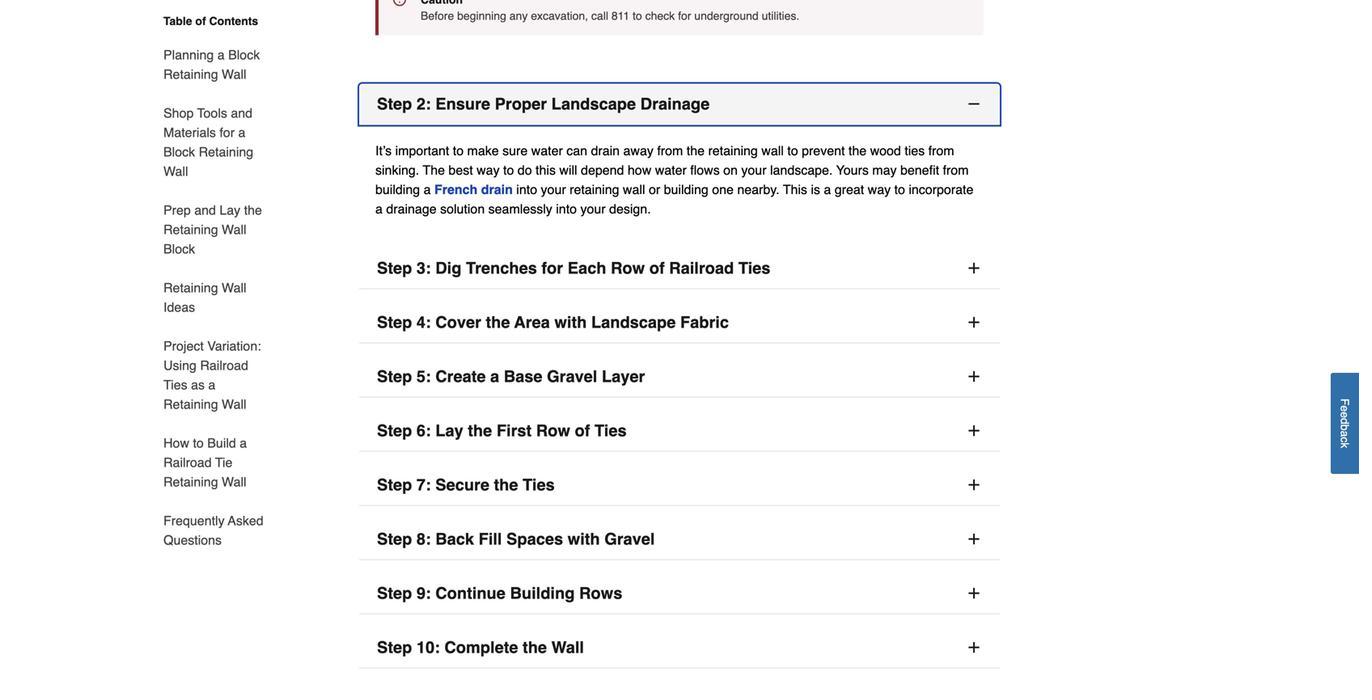 Task type: vqa. For each thing, say whether or not it's contained in the screenshot.
plus image in the Step 10: Complete the Wall button
yes



Task type: describe. For each thing, give the bounding box(es) containing it.
this
[[783, 182, 808, 197]]

table of contents element
[[144, 13, 265, 550]]

how to build a railroad tie retaining wall
[[163, 436, 247, 490]]

with for spaces
[[568, 530, 600, 549]]

yours
[[837, 163, 869, 178]]

prep and lay the retaining wall block
[[163, 203, 262, 257]]

retaining wall ideas link
[[163, 269, 265, 327]]

9:
[[417, 584, 431, 603]]

complete
[[445, 639, 518, 657]]

building inside it's important to make sure water can drain away from the retaining wall to prevent the wood ties from sinking. the best way to do this will depend how water flows on your landscape. yours may benefit from building a
[[376, 182, 420, 197]]

step 10: complete the wall
[[377, 639, 584, 657]]

2:
[[417, 95, 431, 113]]

5:
[[417, 367, 431, 386]]

the for step 4: cover the area with landscape fabric
[[486, 313, 510, 332]]

retaining wall ideas
[[163, 280, 247, 315]]

retaining inside how to build a railroad tie retaining wall
[[163, 475, 218, 490]]

ideas
[[163, 300, 195, 315]]

this
[[536, 163, 556, 178]]

lay for 6:
[[436, 422, 464, 440]]

underground
[[695, 9, 759, 22]]

wall inside prep and lay the retaining wall block
[[222, 222, 247, 237]]

will
[[560, 163, 578, 178]]

a inside it's important to make sure water can drain away from the retaining wall to prevent the wood ties from sinking. the best way to do this will depend how water flows on your landscape. yours may benefit from building a
[[424, 182, 431, 197]]

shop tools and materials for a block retaining wall
[[163, 106, 253, 179]]

step 2: ensure proper landscape drainage button
[[359, 84, 1000, 125]]

any
[[510, 9, 528, 22]]

lay for and
[[220, 203, 241, 218]]

step 4: cover the area with landscape fabric button
[[359, 302, 1000, 344]]

great
[[835, 182, 865, 197]]

step for step 8: back fill spaces with gravel
[[377, 530, 412, 549]]

0 vertical spatial water
[[532, 143, 563, 158]]

french
[[435, 182, 478, 197]]

to inside into your retaining wall or building one nearby. this is a great way to incorporate a drainage solution seamlessly into your design.
[[895, 182, 906, 197]]

railroad inside project variation: using railroad ties as a retaining wall
[[200, 358, 248, 373]]

of inside 'button'
[[575, 422, 590, 440]]

from right ties
[[929, 143, 955, 158]]

wood
[[871, 143, 901, 158]]

plus image for row
[[966, 260, 983, 276]]

utilities.
[[762, 9, 800, 22]]

with for area
[[555, 313, 587, 332]]

how
[[163, 436, 189, 451]]

retaining inside project variation: using railroad ties as a retaining wall
[[163, 397, 218, 412]]

step 2: ensure proper landscape drainage
[[377, 95, 710, 113]]

step 6: lay the first row of ties
[[377, 422, 627, 440]]

step 6: lay the first row of ties button
[[359, 411, 1000, 452]]

d
[[1339, 418, 1352, 425]]

may
[[873, 163, 897, 178]]

gravel inside 'button'
[[605, 530, 655, 549]]

1 vertical spatial into
[[556, 202, 577, 216]]

step for step 3: dig trenches for each row of railroad ties
[[377, 259, 412, 278]]

it's important to make sure water can drain away from the retaining wall to prevent the wood ties from sinking. the best way to do this will depend how water flows on your landscape. yours may benefit from building a
[[376, 143, 969, 197]]

back
[[436, 530, 474, 549]]

1 vertical spatial your
[[541, 182, 566, 197]]

drain inside it's important to make sure water can drain away from the retaining wall to prevent the wood ties from sinking. the best way to do this will depend how water flows on your landscape. yours may benefit from building a
[[591, 143, 620, 158]]

french drain
[[435, 182, 513, 197]]

how to build a railroad tie retaining wall link
[[163, 424, 265, 502]]

asked
[[228, 514, 264, 529]]

of inside button
[[650, 259, 665, 278]]

f e e d b a c k
[[1339, 399, 1352, 449]]

gravel inside button
[[547, 367, 598, 386]]

area
[[514, 313, 550, 332]]

ties down the nearby.
[[739, 259, 771, 278]]

the for prep and lay the retaining wall block
[[244, 203, 262, 218]]

prep
[[163, 203, 191, 218]]

planning a block retaining wall
[[163, 47, 260, 82]]

before
[[421, 9, 454, 22]]

step 7: secure the ties
[[377, 476, 555, 494]]

step for step 10: complete the wall
[[377, 639, 412, 657]]

row inside 'button'
[[536, 422, 571, 440]]

drainage
[[641, 95, 710, 113]]

step 3: dig trenches for each row of railroad ties button
[[359, 248, 1000, 289]]

step for step 7: secure the ties
[[377, 476, 412, 494]]

a inside project variation: using railroad ties as a retaining wall
[[208, 378, 216, 393]]

step 5: create a base gravel layer button
[[359, 356, 1000, 398]]

frequently asked questions
[[163, 514, 264, 548]]

nearby.
[[738, 182, 780, 197]]

plus image for layer
[[966, 369, 983, 385]]

prep and lay the retaining wall block link
[[163, 191, 265, 269]]

first
[[497, 422, 532, 440]]

1 horizontal spatial your
[[581, 202, 606, 216]]

project variation: using railroad ties as a retaining wall link
[[163, 327, 265, 424]]

a inside how to build a railroad tie retaining wall
[[240, 436, 247, 451]]

to up 'best'
[[453, 143, 464, 158]]

french drain link
[[435, 182, 513, 197]]

wall inside it's important to make sure water can drain away from the retaining wall to prevent the wood ties from sinking. the best way to do this will depend how water flows on your landscape. yours may benefit from building a
[[762, 143, 784, 158]]

sure
[[503, 143, 528, 158]]

before beginning any excavation, call 811 to check for underground utilities.
[[421, 9, 800, 22]]

build
[[207, 436, 236, 451]]

or
[[649, 182, 661, 197]]

to inside how to build a railroad tie retaining wall
[[193, 436, 204, 451]]

frequently
[[163, 514, 225, 529]]

block for shop tools and materials for a block retaining wall
[[163, 144, 195, 159]]

can
[[567, 143, 588, 158]]

tools
[[197, 106, 227, 121]]

block inside planning a block retaining wall
[[228, 47, 260, 62]]

step 7: secure the ties button
[[359, 465, 1000, 506]]

b
[[1339, 425, 1352, 431]]

table of contents
[[163, 15, 258, 28]]

continue
[[436, 584, 506, 603]]

and inside shop tools and materials for a block retaining wall
[[231, 106, 253, 121]]

0 vertical spatial into
[[517, 182, 538, 197]]

a right is
[[824, 182, 831, 197]]

make
[[467, 143, 499, 158]]

step for step 9: continue building rows
[[377, 584, 412, 603]]

k
[[1339, 443, 1352, 449]]

railroad inside button
[[670, 259, 734, 278]]

how
[[628, 163, 652, 178]]

10:
[[417, 639, 440, 657]]

one
[[712, 182, 734, 197]]

step 3: dig trenches for each row of railroad ties
[[377, 259, 771, 278]]

materials
[[163, 125, 216, 140]]

depend
[[581, 163, 624, 178]]

proper
[[495, 95, 547, 113]]

incorporate
[[909, 182, 974, 197]]

the for step 7: secure the ties
[[494, 476, 518, 494]]

each
[[568, 259, 607, 278]]

cover
[[436, 313, 482, 332]]

wall inside retaining wall ideas
[[222, 280, 247, 295]]

step 8: back fill spaces with gravel button
[[359, 519, 1000, 560]]

the
[[423, 163, 445, 178]]

contents
[[209, 15, 258, 28]]



Task type: locate. For each thing, give the bounding box(es) containing it.
step left 4:
[[377, 313, 412, 332]]

1 vertical spatial way
[[868, 182, 891, 197]]

from up incorporate
[[943, 163, 969, 178]]

trenches
[[466, 259, 537, 278]]

for right check
[[678, 9, 692, 22]]

1 vertical spatial plus image
[[966, 531, 983, 548]]

spaces
[[507, 530, 563, 549]]

1 horizontal spatial and
[[231, 106, 253, 121]]

away
[[624, 143, 654, 158]]

a left drainage
[[376, 202, 383, 216]]

step for step 2: ensure proper landscape drainage
[[377, 95, 412, 113]]

step 5: create a base gravel layer
[[377, 367, 645, 386]]

1 vertical spatial and
[[194, 203, 216, 218]]

step 9: continue building rows
[[377, 584, 623, 603]]

with right area
[[555, 313, 587, 332]]

1 vertical spatial with
[[568, 530, 600, 549]]

2 vertical spatial of
[[575, 422, 590, 440]]

1 vertical spatial wall
[[623, 182, 645, 197]]

for for shop tools and materials for a block retaining wall
[[220, 125, 235, 140]]

wall up prep
[[163, 164, 188, 179]]

to up landscape.
[[788, 143, 799, 158]]

questions
[[163, 533, 222, 548]]

retaining down as
[[163, 397, 218, 412]]

1 vertical spatial block
[[163, 144, 195, 159]]

wall up retaining wall ideas link
[[222, 222, 247, 237]]

e up b
[[1339, 412, 1352, 418]]

1 horizontal spatial for
[[542, 259, 563, 278]]

1 horizontal spatial way
[[868, 182, 891, 197]]

for down "tools"
[[220, 125, 235, 140]]

call
[[592, 9, 609, 22]]

into down do
[[517, 182, 538, 197]]

0 horizontal spatial row
[[536, 422, 571, 440]]

1 horizontal spatial drain
[[591, 143, 620, 158]]

seamlessly
[[489, 202, 553, 216]]

a down the
[[424, 182, 431, 197]]

shop tools and materials for a block retaining wall link
[[163, 94, 265, 191]]

for left each
[[542, 259, 563, 278]]

retaining down depend
[[570, 182, 620, 197]]

block down materials
[[163, 144, 195, 159]]

your down this
[[541, 182, 566, 197]]

retaining inside retaining wall ideas
[[163, 280, 218, 295]]

on
[[724, 163, 738, 178]]

0 horizontal spatial of
[[195, 15, 206, 28]]

0 vertical spatial wall
[[762, 143, 784, 158]]

a inside shop tools and materials for a block retaining wall
[[238, 125, 246, 140]]

4:
[[417, 313, 431, 332]]

step left 8:
[[377, 530, 412, 549]]

1 vertical spatial water
[[655, 163, 687, 178]]

row right first
[[536, 422, 571, 440]]

5 step from the top
[[377, 422, 412, 440]]

wall inside shop tools and materials for a block retaining wall
[[163, 164, 188, 179]]

create
[[436, 367, 486, 386]]

the up flows
[[687, 143, 705, 158]]

excavation,
[[531, 9, 588, 22]]

1 horizontal spatial of
[[575, 422, 590, 440]]

2 step from the top
[[377, 259, 412, 278]]

drain up depend
[[591, 143, 620, 158]]

the inside prep and lay the retaining wall block
[[244, 203, 262, 218]]

8:
[[417, 530, 431, 549]]

using
[[163, 358, 197, 373]]

1 e from the top
[[1339, 406, 1352, 412]]

solution
[[440, 202, 485, 216]]

7 step from the top
[[377, 530, 412, 549]]

error image
[[393, 0, 406, 6]]

8 step from the top
[[377, 584, 412, 603]]

0 horizontal spatial for
[[220, 125, 235, 140]]

as
[[191, 378, 205, 393]]

wall up the design.
[[623, 182, 645, 197]]

to right the how
[[193, 436, 204, 451]]

your inside it's important to make sure water can drain away from the retaining wall to prevent the wood ties from sinking. the best way to do this will depend how water flows on your landscape. yours may benefit from building a
[[742, 163, 767, 178]]

railroad down variation:
[[200, 358, 248, 373]]

2 vertical spatial your
[[581, 202, 606, 216]]

ties
[[739, 259, 771, 278], [163, 378, 187, 393], [595, 422, 627, 440], [523, 476, 555, 494]]

e up d at the bottom of the page
[[1339, 406, 1352, 412]]

wall up landscape.
[[762, 143, 784, 158]]

2 vertical spatial block
[[163, 242, 195, 257]]

1 horizontal spatial water
[[655, 163, 687, 178]]

0 vertical spatial for
[[678, 9, 692, 22]]

retaining inside prep and lay the retaining wall block
[[163, 222, 218, 237]]

2 plus image from the top
[[966, 314, 983, 331]]

ties down layer
[[595, 422, 627, 440]]

block inside prep and lay the retaining wall block
[[163, 242, 195, 257]]

2 e from the top
[[1339, 412, 1352, 418]]

step 4: cover the area with landscape fabric
[[377, 313, 729, 332]]

0 horizontal spatial retaining
[[570, 182, 620, 197]]

ties inside 'button'
[[595, 422, 627, 440]]

plus image for landscape
[[966, 314, 983, 331]]

1 horizontal spatial building
[[664, 182, 709, 197]]

benefit
[[901, 163, 940, 178]]

plus image for step 8: back fill spaces with gravel
[[966, 531, 983, 548]]

row inside button
[[611, 259, 645, 278]]

step inside button
[[377, 367, 412, 386]]

0 vertical spatial and
[[231, 106, 253, 121]]

plus image inside step 7: secure the ties button
[[966, 477, 983, 493]]

gravel right base at the bottom left
[[547, 367, 598, 386]]

retaining down materials
[[199, 144, 253, 159]]

0 vertical spatial of
[[195, 15, 206, 28]]

to right "811"
[[633, 9, 642, 22]]

into your retaining wall or building one nearby. this is a great way to incorporate a drainage solution seamlessly into your design.
[[376, 182, 974, 216]]

fabric
[[681, 313, 729, 332]]

retaining inside planning a block retaining wall
[[163, 67, 218, 82]]

drain
[[591, 143, 620, 158], [481, 182, 513, 197]]

lay inside 'button'
[[436, 422, 464, 440]]

of right table
[[195, 15, 206, 28]]

6:
[[417, 422, 431, 440]]

the up yours
[[849, 143, 867, 158]]

and inside prep and lay the retaining wall block
[[194, 203, 216, 218]]

row right each
[[611, 259, 645, 278]]

lay inside prep and lay the retaining wall block
[[220, 203, 241, 218]]

secure
[[436, 476, 490, 494]]

step left 10:
[[377, 639, 412, 657]]

plus image inside step 8: back fill spaces with gravel 'button'
[[966, 531, 983, 548]]

1 vertical spatial railroad
[[200, 358, 248, 373]]

0 vertical spatial drain
[[591, 143, 620, 158]]

0 horizontal spatial way
[[477, 163, 500, 178]]

with right spaces on the bottom
[[568, 530, 600, 549]]

a up k
[[1339, 431, 1352, 437]]

check
[[646, 9, 675, 22]]

0 horizontal spatial drain
[[481, 182, 513, 197]]

to down the may
[[895, 182, 906, 197]]

0 horizontal spatial water
[[532, 143, 563, 158]]

1 vertical spatial for
[[220, 125, 235, 140]]

0 vertical spatial row
[[611, 259, 645, 278]]

1 building from the left
[[376, 182, 420, 197]]

building inside into your retaining wall or building one nearby. this is a great way to incorporate a drainage solution seamlessly into your design.
[[664, 182, 709, 197]]

0 vertical spatial plus image
[[966, 477, 983, 493]]

step left 6:
[[377, 422, 412, 440]]

a inside planning a block retaining wall
[[217, 47, 225, 62]]

plus image inside step 9: continue building rows button
[[966, 586, 983, 602]]

retaining inside it's important to make sure water can drain away from the retaining wall to prevent the wood ties from sinking. the best way to do this will depend how water flows on your landscape. yours may benefit from building a
[[709, 143, 758, 158]]

the for step 6: lay the first row of ties
[[468, 422, 492, 440]]

step left 2:
[[377, 95, 412, 113]]

and right prep
[[194, 203, 216, 218]]

step for step 6: lay the first row of ties
[[377, 422, 412, 440]]

1 horizontal spatial lay
[[436, 422, 464, 440]]

variation:
[[207, 339, 261, 354]]

building
[[376, 182, 420, 197], [664, 182, 709, 197]]

plus image inside the step 6: lay the first row of ties 'button'
[[966, 423, 983, 439]]

gravel
[[547, 367, 598, 386], [605, 530, 655, 549]]

wall down tie
[[222, 475, 247, 490]]

step 10: complete the wall button
[[359, 628, 1000, 669]]

plus image inside step 5: create a base gravel layer button
[[966, 369, 983, 385]]

1 horizontal spatial wall
[[762, 143, 784, 158]]

1 horizontal spatial row
[[611, 259, 645, 278]]

2 building from the left
[[664, 182, 709, 197]]

and
[[231, 106, 253, 121], [194, 203, 216, 218]]

3 step from the top
[[377, 313, 412, 332]]

0 horizontal spatial and
[[194, 203, 216, 218]]

for inside shop tools and materials for a block retaining wall
[[220, 125, 235, 140]]

planning
[[163, 47, 214, 62]]

is
[[811, 182, 821, 197]]

2 vertical spatial for
[[542, 259, 563, 278]]

retaining
[[709, 143, 758, 158], [570, 182, 620, 197]]

plus image for step 7: secure the ties
[[966, 477, 983, 493]]

for for step 3: dig trenches for each row of railroad ties
[[542, 259, 563, 278]]

shop
[[163, 106, 194, 121]]

f
[[1339, 399, 1352, 406]]

retaining up on
[[709, 143, 758, 158]]

retaining down prep
[[163, 222, 218, 237]]

0 vertical spatial landscape
[[552, 95, 636, 113]]

from right away
[[657, 143, 683, 158]]

1 vertical spatial row
[[536, 422, 571, 440]]

the left area
[[486, 313, 510, 332]]

landscape.
[[771, 163, 833, 178]]

the inside 'button'
[[468, 422, 492, 440]]

c
[[1339, 437, 1352, 443]]

1 horizontal spatial gravel
[[605, 530, 655, 549]]

2 horizontal spatial your
[[742, 163, 767, 178]]

lay right 6:
[[436, 422, 464, 440]]

sinking.
[[376, 163, 419, 178]]

1 vertical spatial of
[[650, 259, 665, 278]]

railroad inside how to build a railroad tie retaining wall
[[163, 455, 212, 470]]

with inside button
[[555, 313, 587, 332]]

a inside button
[[1339, 431, 1352, 437]]

plus image
[[966, 260, 983, 276], [966, 314, 983, 331], [966, 369, 983, 385], [966, 423, 983, 439], [966, 586, 983, 602], [966, 640, 983, 656]]

best
[[449, 163, 473, 178]]

way
[[477, 163, 500, 178], [868, 182, 891, 197]]

plus image for of
[[966, 423, 983, 439]]

0 horizontal spatial into
[[517, 182, 538, 197]]

0 horizontal spatial gravel
[[547, 367, 598, 386]]

project
[[163, 339, 204, 354]]

a
[[217, 47, 225, 62], [238, 125, 246, 140], [424, 182, 431, 197], [824, 182, 831, 197], [376, 202, 383, 216], [491, 367, 500, 386], [208, 378, 216, 393], [1339, 431, 1352, 437], [240, 436, 247, 451]]

project variation: using railroad ties as a retaining wall
[[163, 339, 261, 412]]

2 plus image from the top
[[966, 531, 983, 548]]

step for step 5: create a base gravel layer
[[377, 367, 412, 386]]

wall down building
[[552, 639, 584, 657]]

step left 3:
[[377, 259, 412, 278]]

1 horizontal spatial retaining
[[709, 143, 758, 158]]

plus image inside step 4: cover the area with landscape fabric button
[[966, 314, 983, 331]]

5 plus image from the top
[[966, 586, 983, 602]]

ties
[[905, 143, 925, 158]]

the right prep
[[244, 203, 262, 218]]

a right planning
[[217, 47, 225, 62]]

frequently asked questions link
[[163, 502, 265, 550]]

811
[[612, 9, 630, 22]]

block inside shop tools and materials for a block retaining wall
[[163, 144, 195, 159]]

planning a block retaining wall link
[[163, 36, 265, 94]]

1 vertical spatial gravel
[[605, 530, 655, 549]]

2 vertical spatial railroad
[[163, 455, 212, 470]]

water up 'or'
[[655, 163, 687, 178]]

tie
[[215, 455, 233, 470]]

4 step from the top
[[377, 367, 412, 386]]

block down prep
[[163, 242, 195, 257]]

of inside "element"
[[195, 15, 206, 28]]

way inside into your retaining wall or building one nearby. this is a great way to incorporate a drainage solution seamlessly into your design.
[[868, 182, 891, 197]]

drain up seamlessly
[[481, 182, 513, 197]]

wall up build
[[222, 397, 247, 412]]

6 step from the top
[[377, 476, 412, 494]]

minus image
[[966, 96, 983, 112]]

1 step from the top
[[377, 95, 412, 113]]

0 vertical spatial block
[[228, 47, 260, 62]]

your left the design.
[[581, 202, 606, 216]]

landscape up can
[[552, 95, 636, 113]]

0 vertical spatial gravel
[[547, 367, 598, 386]]

ties up spaces on the bottom
[[523, 476, 555, 494]]

way down the make
[[477, 163, 500, 178]]

1 vertical spatial landscape
[[592, 313, 676, 332]]

0 vertical spatial with
[[555, 313, 587, 332]]

gravel up rows
[[605, 530, 655, 549]]

wall up variation:
[[222, 280, 247, 295]]

1 vertical spatial retaining
[[570, 182, 620, 197]]

a right materials
[[238, 125, 246, 140]]

ties down using
[[163, 378, 187, 393]]

building down flows
[[664, 182, 709, 197]]

design.
[[609, 202, 651, 216]]

step left "9:"
[[377, 584, 412, 603]]

lay right prep
[[220, 203, 241, 218]]

your up the nearby.
[[742, 163, 767, 178]]

dig
[[436, 259, 462, 278]]

with inside 'button'
[[568, 530, 600, 549]]

into down will
[[556, 202, 577, 216]]

step left 7:
[[377, 476, 412, 494]]

wall inside how to build a railroad tie retaining wall
[[222, 475, 247, 490]]

way down the may
[[868, 182, 891, 197]]

wall inside planning a block retaining wall
[[222, 67, 247, 82]]

retaining down tie
[[163, 475, 218, 490]]

drainage
[[386, 202, 437, 216]]

6 plus image from the top
[[966, 640, 983, 656]]

flows
[[691, 163, 720, 178]]

retaining
[[163, 67, 218, 82], [199, 144, 253, 159], [163, 222, 218, 237], [163, 280, 218, 295], [163, 397, 218, 412], [163, 475, 218, 490]]

and right "tools"
[[231, 106, 253, 121]]

a right as
[[208, 378, 216, 393]]

ties inside project variation: using railroad ties as a retaining wall
[[163, 378, 187, 393]]

plus image inside step 10: complete the wall button
[[966, 640, 983, 656]]

way inside it's important to make sure water can drain away from the retaining wall to prevent the wood ties from sinking. the best way to do this will depend how water flows on your landscape. yours may benefit from building a
[[477, 163, 500, 178]]

landscape up layer
[[592, 313, 676, 332]]

block for prep and lay the retaining wall block
[[163, 242, 195, 257]]

it's
[[376, 143, 392, 158]]

railroad down the how
[[163, 455, 212, 470]]

1 plus image from the top
[[966, 260, 983, 276]]

0 horizontal spatial lay
[[220, 203, 241, 218]]

0 horizontal spatial your
[[541, 182, 566, 197]]

step for step 4: cover the area with landscape fabric
[[377, 313, 412, 332]]

block
[[228, 47, 260, 62], [163, 144, 195, 159], [163, 242, 195, 257]]

0 vertical spatial lay
[[220, 203, 241, 218]]

layer
[[602, 367, 645, 386]]

lay
[[220, 203, 241, 218], [436, 422, 464, 440]]

a inside button
[[491, 367, 500, 386]]

2 horizontal spatial of
[[650, 259, 665, 278]]

0 vertical spatial railroad
[[670, 259, 734, 278]]

for inside button
[[542, 259, 563, 278]]

do
[[518, 163, 532, 178]]

0 vertical spatial your
[[742, 163, 767, 178]]

building down sinking. at top left
[[376, 182, 420, 197]]

0 horizontal spatial building
[[376, 182, 420, 197]]

table
[[163, 15, 192, 28]]

a left base at the bottom left
[[491, 367, 500, 386]]

step 8: back fill spaces with gravel
[[377, 530, 655, 549]]

retaining inside into your retaining wall or building one nearby. this is a great way to incorporate a drainage solution seamlessly into your design.
[[570, 182, 620, 197]]

wall inside project variation: using railroad ties as a retaining wall
[[222, 397, 247, 412]]

step left 5:
[[377, 367, 412, 386]]

retaining inside shop tools and materials for a block retaining wall
[[199, 144, 253, 159]]

wall up "tools"
[[222, 67, 247, 82]]

4 plus image from the top
[[966, 423, 983, 439]]

the for step 10: complete the wall
[[523, 639, 547, 657]]

of up step 4: cover the area with landscape fabric button
[[650, 259, 665, 278]]

0 vertical spatial retaining
[[709, 143, 758, 158]]

water up this
[[532, 143, 563, 158]]

0 horizontal spatial wall
[[623, 182, 645, 197]]

9 step from the top
[[377, 639, 412, 657]]

the right secure
[[494, 476, 518, 494]]

wall inside button
[[552, 639, 584, 657]]

retaining up the ideas
[[163, 280, 218, 295]]

2 horizontal spatial for
[[678, 9, 692, 22]]

wall inside into your retaining wall or building one nearby. this is a great way to incorporate a drainage solution seamlessly into your design.
[[623, 182, 645, 197]]

from
[[657, 143, 683, 158], [929, 143, 955, 158], [943, 163, 969, 178]]

of right first
[[575, 422, 590, 440]]

to left do
[[503, 163, 514, 178]]

3 plus image from the top
[[966, 369, 983, 385]]

a right build
[[240, 436, 247, 451]]

1 horizontal spatial into
[[556, 202, 577, 216]]

the left first
[[468, 422, 492, 440]]

railroad up fabric
[[670, 259, 734, 278]]

1 vertical spatial drain
[[481, 182, 513, 197]]

f e e d b a c k button
[[1331, 373, 1360, 474]]

the right complete
[[523, 639, 547, 657]]

plus image inside step 3: dig trenches for each row of railroad ties button
[[966, 260, 983, 276]]

0 vertical spatial way
[[477, 163, 500, 178]]

plus image
[[966, 477, 983, 493], [966, 531, 983, 548]]

retaining down planning
[[163, 67, 218, 82]]

1 plus image from the top
[[966, 477, 983, 493]]

1 vertical spatial lay
[[436, 422, 464, 440]]

railroad
[[670, 259, 734, 278], [200, 358, 248, 373], [163, 455, 212, 470]]

block down the contents
[[228, 47, 260, 62]]

ensure
[[436, 95, 491, 113]]



